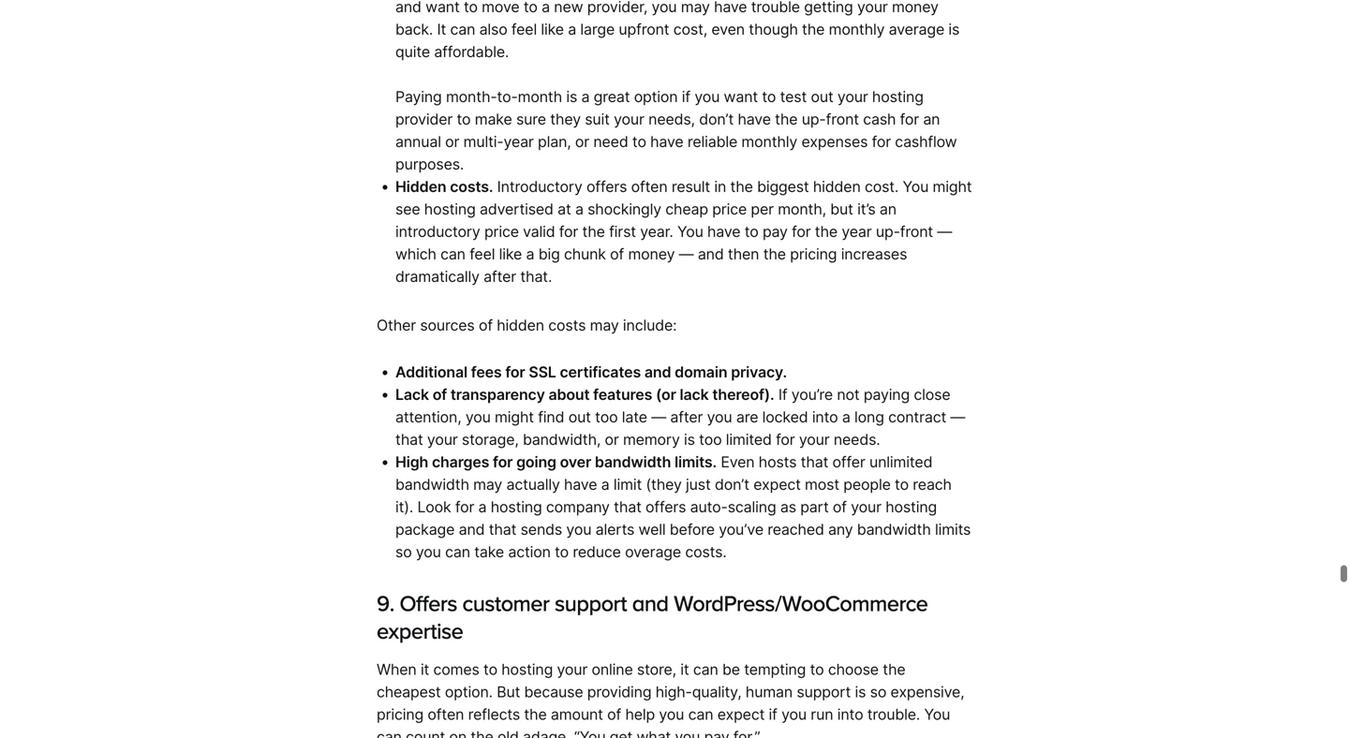 Task type: vqa. For each thing, say whether or not it's contained in the screenshot.
you within paying month-to-month is a great option if you want to test out your hosting provider to make sure they suit your needs, don't have the up-front cash for an annual or multi-year plan, or need to have reliable monthly expenses for cashflow purposes.
yes



Task type: describe. For each thing, give the bounding box(es) containing it.
a right "at"
[[576, 200, 584, 218]]

sure
[[516, 110, 546, 128]]

company
[[546, 498, 610, 516]]

it's
[[858, 200, 876, 218]]

which
[[396, 245, 437, 263]]

online
[[592, 661, 633, 679]]

chunk
[[564, 245, 606, 263]]

you left are
[[707, 408, 733, 426]]

need
[[594, 132, 629, 151]]

your down locked on the right bottom of the page
[[800, 431, 830, 449]]

— right money
[[679, 245, 694, 263]]

support inside 9. offers customer support and wordpress/woocommerce expertise
[[555, 591, 627, 616]]

your down attention,
[[427, 431, 458, 449]]

multi-
[[464, 132, 504, 151]]

hosts
[[759, 453, 797, 471]]

expensive,
[[891, 683, 965, 702]]

dramatically
[[396, 267, 480, 286]]

a inside if you're not paying close attention, you might find out too late — after you are locked into a long contract — that your storage, bandwidth, or memory is too limited for your needs.
[[843, 408, 851, 426]]

not
[[837, 386, 860, 404]]

additional
[[396, 363, 468, 381]]

the right the in
[[731, 177, 754, 196]]

hosting inside introductory offers often result in the biggest hidden cost. you might see hosting advertised at a shockingly cheap price per month, but it's an introductory price valid for the first year. you have to pay for the year up-front — which can feel like a big chunk of money — and then the pricing increases dramatically after that.
[[424, 200, 476, 218]]

to down sends
[[555, 543, 569, 561]]

can inside introductory offers often result in the biggest hidden cost. you might see hosting advertised at a shockingly cheap price per month, but it's an introductory price valid for the first year. you have to pay for the year up-front — which can feel like a big chunk of money — and then the pricing increases dramatically after that.
[[441, 245, 466, 263]]

be
[[723, 661, 741, 679]]

want
[[724, 87, 758, 106]]

needs,
[[649, 110, 695, 128]]

the inside 'paying month-to-month is a great option if you want to test out your hosting provider to make sure they suit your needs, don't have the up-front cash for an annual or multi-year plan, or need to have reliable monthly expenses for cashflow purposes.'
[[775, 110, 798, 128]]

costs
[[549, 316, 586, 335]]

0 vertical spatial may
[[590, 316, 619, 335]]

the down but on the top
[[815, 222, 838, 241]]

the up chunk
[[583, 222, 605, 241]]

like
[[499, 245, 522, 263]]

if inside 'paying month-to-month is a great option if you want to test out your hosting provider to make sure they suit your needs, don't have the up-front cash for an annual or multi-year plan, or need to have reliable monthly expenses for cashflow purposes.'
[[682, 87, 691, 106]]

hidden
[[396, 177, 447, 196]]

pay inside introductory offers often result in the biggest hidden cost. you might see hosting advertised at a shockingly cheap price per month, but it's an introductory price valid for the first year. you have to pay for the year up-front — which can feel like a big chunk of money — and then the pricing increases dramatically after that.
[[763, 222, 788, 241]]

auto-
[[691, 498, 728, 516]]

going
[[517, 453, 557, 471]]

to left test
[[763, 87, 777, 106]]

offers inside introductory offers often result in the biggest hidden cost. you might see hosting advertised at a shockingly cheap price per month, but it's an introductory price valid for the first year. you have to pay for the year up-front — which can feel like a big chunk of money — and then the pricing increases dramatically after that.
[[587, 177, 628, 196]]

they
[[551, 110, 581, 128]]

feel
[[470, 245, 495, 263]]

up- inside 'paying month-to-month is a great option if you want to test out your hosting provider to make sure they suit your needs, don't have the up-front cash for an annual or multi-year plan, or need to have reliable monthly expenses for cashflow purposes.'
[[802, 110, 826, 128]]

providing
[[588, 683, 652, 702]]

old
[[498, 728, 519, 739]]

result
[[672, 177, 711, 196]]

and inside 9. offers customer support and wordpress/woocommerce expertise
[[633, 591, 669, 616]]

take
[[475, 543, 504, 561]]

if
[[779, 386, 788, 404]]

your up cash
[[838, 87, 869, 106]]

biggest
[[758, 177, 810, 196]]

for left ssl
[[506, 363, 526, 381]]

to inside introductory offers often result in the biggest hidden cost. you might see hosting advertised at a shockingly cheap price per month, but it's an introductory price valid for the first year. you have to pay for the year up-front — which can feel like a big chunk of money — and then the pricing increases dramatically after that.
[[745, 222, 759, 241]]

valid
[[523, 222, 555, 241]]

1 vertical spatial too
[[700, 431, 722, 449]]

0 vertical spatial price
[[713, 200, 747, 218]]

after inside if you're not paying close attention, you might find out too late — after you are locked into a long contract — that your storage, bandwidth, or memory is too limited for your needs.
[[671, 408, 703, 426]]

— down 'cashflow'
[[938, 222, 953, 241]]

expect inside when it comes to hosting your online store, it can be tempting to choose the cheapest option. but because providing high-quality, human support is so expensive, pricing often reflects the amount of help you can expect if you run into trouble. you can count on the old adage, "you get what you pay for."
[[718, 706, 765, 724]]

the right then
[[764, 245, 786, 263]]

offer
[[833, 453, 866, 471]]

even
[[721, 453, 755, 471]]

to right 'need'
[[633, 132, 647, 151]]

hosting down reach
[[886, 498, 938, 516]]

— down (or
[[652, 408, 667, 426]]

is inside when it comes to hosting your online store, it can be tempting to choose the cheapest option. but because providing high-quality, human support is so expensive, pricing often reflects the amount of help you can expect if you run into trouble. you can count on the old adage, "you get what you pay for."
[[855, 683, 867, 702]]

lack
[[396, 386, 429, 404]]

part
[[801, 498, 829, 516]]

— down close
[[951, 408, 966, 426]]

1 horizontal spatial or
[[576, 132, 590, 151]]

before
[[670, 521, 715, 539]]

might inside introductory offers often result in the biggest hidden cost. you might see hosting advertised at a shockingly cheap price per month, but it's an introductory price valid for the first year. you have to pay for the year up-front — which can feel like a big chunk of money — and then the pricing increases dramatically after that.
[[933, 177, 973, 196]]

that up the most
[[801, 453, 829, 471]]

purposes.
[[396, 155, 464, 173]]

run
[[811, 706, 834, 724]]

introductory
[[396, 222, 481, 241]]

often inside introductory offers often result in the biggest hidden cost. you might see hosting advertised at a shockingly cheap price per month, but it's an introductory price valid for the first year. you have to pay for the year up-front — which can feel like a big chunk of money — and then the pricing increases dramatically after that.
[[632, 177, 668, 196]]

paying month-to-month is a great option if you want to test out your hosting provider to make sure they suit your needs, don't have the up-front cash for an annual or multi-year plan, or need to have reliable monthly expenses for cashflow purposes.
[[396, 87, 958, 173]]

long
[[855, 408, 885, 426]]

for down the month,
[[792, 222, 811, 241]]

as
[[781, 498, 797, 516]]

costs. inside even hosts that offer unlimited bandwidth may actually have a limit (they just don't expect most people to reach it). look for a hosting company that offers auto-scaling as part of your hosting package and that sends you alerts well before you've reached any bandwidth limits so you can take action to reduce overage costs.
[[686, 543, 727, 561]]

reach
[[913, 476, 952, 494]]

you down package
[[416, 543, 441, 561]]

and inside introductory offers often result in the biggest hidden cost. you might see hosting advertised at a shockingly cheap price per month, but it's an introductory price valid for the first year. you have to pay for the year up-front — which can feel like a big chunk of money — and then the pricing increases dramatically after that.
[[698, 245, 724, 263]]

out inside if you're not paying close attention, you might find out too late — after you are locked into a long contract — that your storage, bandwidth, or memory is too limited for your needs.
[[569, 408, 591, 426]]

may inside even hosts that offer unlimited bandwidth may actually have a limit (they just don't expect most people to reach it). look for a hosting company that offers auto-scaling as part of your hosting package and that sends you alerts well before you've reached any bandwidth limits so you can take action to reduce overage costs.
[[474, 476, 503, 494]]

if inside when it comes to hosting your online store, it can be tempting to choose the cheapest option. but because providing high-quality, human support is so expensive, pricing often reflects the amount of help you can expect if you run into trouble. you can count on the old adage, "you get what you pay for."
[[769, 706, 778, 724]]

have down want
[[738, 110, 771, 128]]

high charges for going over bandwidth limits.
[[396, 453, 717, 471]]

the down reflects
[[471, 728, 494, 739]]

alerts
[[596, 521, 635, 539]]

to down month-
[[457, 110, 471, 128]]

charges
[[432, 453, 490, 471]]

an inside 'paying month-to-month is a great option if you want to test out your hosting provider to make sure they suit your needs, don't have the up-front cash for an annual or multi-year plan, or need to have reliable monthly expenses for cashflow purposes.'
[[924, 110, 941, 128]]

reached
[[768, 521, 825, 539]]

choose
[[829, 661, 879, 679]]

and inside even hosts that offer unlimited bandwidth may actually have a limit (they just don't expect most people to reach it). look for a hosting company that offers auto-scaling as part of your hosting package and that sends you alerts well before you've reached any bandwidth limits so you can take action to reduce overage costs.
[[459, 521, 485, 539]]

can left count
[[377, 728, 402, 739]]

hosting inside when it comes to hosting your online store, it can be tempting to choose the cheapest option. but because providing high-quality, human support is so expensive, pricing often reflects the amount of help you can expect if you run into trouble. you can count on the old adage, "you get what you pay for."
[[502, 661, 553, 679]]

action
[[508, 543, 551, 561]]

you've
[[719, 521, 764, 539]]

monthly
[[742, 132, 798, 151]]

make
[[475, 110, 512, 128]]

year inside 'paying month-to-month is a great option if you want to test out your hosting provider to make sure they suit your needs, don't have the up-front cash for an annual or multi-year plan, or need to have reliable monthly expenses for cashflow purposes.'
[[504, 132, 534, 151]]

0 horizontal spatial hidden
[[497, 316, 545, 335]]

the up the expensive,
[[883, 661, 906, 679]]

for inside if you're not paying close attention, you might find out too late — after you are locked into a long contract — that your storage, bandwidth, or memory is too limited for your needs.
[[776, 431, 795, 449]]

then
[[728, 245, 760, 263]]

when
[[377, 661, 417, 679]]

in
[[715, 177, 727, 196]]

high-
[[656, 683, 693, 702]]

pay inside when it comes to hosting your online store, it can be tempting to choose the cheapest option. but because providing high-quality, human support is so expensive, pricing often reflects the amount of help you can expect if you run into trouble. you can count on the old adage, "you get what you pay for."
[[705, 728, 730, 739]]

your inside when it comes to hosting your online store, it can be tempting to choose the cheapest option. but because providing high-quality, human support is so expensive, pricing often reflects the amount of help you can expect if you run into trouble. you can count on the old adage, "you get what you pay for."
[[557, 661, 588, 679]]

an inside introductory offers often result in the biggest hidden cost. you might see hosting advertised at a shockingly cheap price per month, but it's an introductory price valid for the first year. you have to pay for the year up-front — which can feel like a big chunk of money — and then the pricing increases dramatically after that.
[[880, 200, 897, 218]]

of right sources
[[479, 316, 493, 335]]

wordpress/woocommerce
[[674, 591, 929, 616]]

up- inside introductory offers often result in the biggest hidden cost. you might see hosting advertised at a shockingly cheap price per month, but it's an introductory price valid for the first year. you have to pay for the year up-front — which can feel like a big chunk of money — and then the pricing increases dramatically after that.
[[876, 222, 901, 241]]

it).
[[396, 498, 414, 516]]

for down cash
[[872, 132, 892, 151]]

0 horizontal spatial costs.
[[450, 177, 493, 196]]

see
[[396, 200, 420, 218]]

limit
[[614, 476, 642, 494]]

store,
[[637, 661, 677, 679]]

so inside even hosts that offer unlimited bandwidth may actually have a limit (they just don't expect most people to reach it). look for a hosting company that offers auto-scaling as part of your hosting package and that sends you alerts well before you've reached any bandwidth limits so you can take action to reduce overage costs.
[[396, 543, 412, 561]]

year inside introductory offers often result in the biggest hidden cost. you might see hosting advertised at a shockingly cheap price per month, but it's an introductory price valid for the first year. you have to pay for the year up-front — which can feel like a big chunk of money — and then the pricing increases dramatically after that.
[[842, 222, 872, 241]]

offers inside even hosts that offer unlimited bandwidth may actually have a limit (they just don't expect most people to reach it). look for a hosting company that offers auto-scaling as part of your hosting package and that sends you alerts well before you've reached any bandwidth limits so you can take action to reduce overage costs.
[[646, 498, 687, 516]]

lack of transparency about features (or lack thereof).
[[396, 386, 775, 404]]

close
[[914, 386, 951, 404]]

to left 'choose'
[[811, 661, 825, 679]]

that up take
[[489, 521, 517, 539]]

limits
[[936, 521, 971, 539]]

count
[[406, 728, 445, 739]]

for up 'cashflow'
[[901, 110, 920, 128]]

include:
[[623, 316, 677, 335]]

after inside introductory offers often result in the biggest hidden cost. you might see hosting advertised at a shockingly cheap price per month, but it's an introductory price valid for the first year. you have to pay for the year up-front — which can feel like a big chunk of money — and then the pricing increases dramatically after that.
[[484, 267, 517, 286]]

support inside when it comes to hosting your online store, it can be tempting to choose the cheapest option. but because providing high-quality, human support is so expensive, pricing often reflects the amount of help you can expect if you run into trouble. you can count on the old adage, "you get what you pay for."
[[797, 683, 851, 702]]

actually
[[507, 476, 560, 494]]

adage,
[[523, 728, 570, 739]]

unlimited
[[870, 453, 933, 471]]

suit
[[585, 110, 610, 128]]



Task type: locate. For each thing, give the bounding box(es) containing it.
bandwidth up look
[[396, 476, 470, 494]]

9.
[[377, 591, 395, 616]]

don't up reliable
[[700, 110, 734, 128]]

expertise
[[377, 619, 464, 644]]

cost.
[[865, 177, 899, 196]]

people
[[844, 476, 891, 494]]

cheapest
[[377, 683, 441, 702]]

may right costs
[[590, 316, 619, 335]]

1 vertical spatial is
[[684, 431, 695, 449]]

0 horizontal spatial may
[[474, 476, 503, 494]]

pricing inside introductory offers often result in the biggest hidden cost. you might see hosting advertised at a shockingly cheap price per month, but it's an introductory price valid for the first year. you have to pay for the year up-front — which can feel like a big chunk of money — and then the pricing increases dramatically after that.
[[791, 245, 838, 263]]

1 vertical spatial hidden
[[497, 316, 545, 335]]

year down it's
[[842, 222, 872, 241]]

1 horizontal spatial front
[[901, 222, 934, 241]]

1 horizontal spatial costs.
[[686, 543, 727, 561]]

costs. down 'before'
[[686, 543, 727, 561]]

front inside introductory offers often result in the biggest hidden cost. you might see hosting advertised at a shockingly cheap price per month, but it's an introductory price valid for the first year. you have to pay for the year up-front — which can feel like a big chunk of money — and then the pricing increases dramatically after that.
[[901, 222, 934, 241]]

1 horizontal spatial so
[[871, 683, 887, 702]]

9. offers customer support and wordpress/woocommerce expertise
[[377, 591, 929, 644]]

lack
[[680, 386, 709, 404]]

don't inside 'paying month-to-month is a great option if you want to test out your hosting provider to make sure they suit your needs, don't have the up-front cash for an annual or multi-year plan, or need to have reliable monthly expenses for cashflow purposes.'
[[700, 110, 734, 128]]

if down human
[[769, 706, 778, 724]]

0 vertical spatial is
[[567, 87, 578, 106]]

help
[[626, 706, 655, 724]]

a left limit
[[602, 476, 610, 494]]

0 horizontal spatial might
[[495, 408, 534, 426]]

expect inside even hosts that offer unlimited bandwidth may actually have a limit (they just don't expect most people to reach it). look for a hosting company that offers auto-scaling as part of your hosting package and that sends you alerts well before you've reached any bandwidth limits so you can take action to reduce overage costs.
[[754, 476, 801, 494]]

if you're not paying close attention, you might find out too late — after you are locked into a long contract — that your storage, bandwidth, or memory is too limited for your needs.
[[396, 386, 966, 449]]

offers up shockingly
[[587, 177, 628, 196]]

0 horizontal spatial offers
[[587, 177, 628, 196]]

that
[[396, 431, 423, 449], [801, 453, 829, 471], [614, 498, 642, 516], [489, 521, 517, 539]]

0 vertical spatial too
[[595, 408, 618, 426]]

1 it from the left
[[421, 661, 430, 679]]

is inside 'paying month-to-month is a great option if you want to test out your hosting provider to make sure they suit your needs, don't have the up-front cash for an annual or multi-year plan, or need to have reliable monthly expenses for cashflow purposes.'
[[567, 87, 578, 106]]

of down additional
[[433, 386, 447, 404]]

1 horizontal spatial up-
[[876, 222, 901, 241]]

0 horizontal spatial out
[[569, 408, 591, 426]]

you're
[[792, 386, 833, 404]]

hidden inside introductory offers often result in the biggest hidden cost. you might see hosting advertised at a shockingly cheap price per month, but it's an introductory price valid for the first year. you have to pay for the year up-front — which can feel like a big chunk of money — and then the pricing increases dramatically after that.
[[814, 177, 861, 196]]

offers
[[400, 591, 457, 616]]

a up take
[[479, 498, 487, 516]]

or left the multi-
[[445, 132, 460, 151]]

provider
[[396, 110, 453, 128]]

1 vertical spatial may
[[474, 476, 503, 494]]

0 horizontal spatial bandwidth
[[396, 476, 470, 494]]

features
[[594, 386, 653, 404]]

what
[[637, 728, 671, 739]]

test
[[781, 87, 807, 106]]

you right what
[[675, 728, 701, 739]]

0 vertical spatial might
[[933, 177, 973, 196]]

your down people
[[851, 498, 882, 516]]

month
[[518, 87, 563, 106]]

0 horizontal spatial front
[[826, 110, 860, 128]]

often up shockingly
[[632, 177, 668, 196]]

1 vertical spatial expect
[[718, 706, 765, 724]]

year down sure
[[504, 132, 534, 151]]

1 vertical spatial year
[[842, 222, 872, 241]]

a inside 'paying month-to-month is a great option if you want to test out your hosting provider to make sure they suit your needs, don't have the up-front cash for an annual or multi-year plan, or need to have reliable monthly expenses for cashflow purposes.'
[[582, 87, 590, 106]]

hosting down actually
[[491, 498, 542, 516]]

0 vertical spatial don't
[[700, 110, 734, 128]]

can inside even hosts that offer unlimited bandwidth may actually have a limit (they just don't expect most people to reach it). look for a hosting company that offers auto-scaling as part of your hosting package and that sends you alerts well before you've reached any bandwidth limits so you can take action to reduce overage costs.
[[445, 543, 471, 561]]

or inside if you're not paying close attention, you might find out too late — after you are locked into a long contract — that your storage, bandwidth, or memory is too limited for your needs.
[[605, 431, 619, 449]]

have inside even hosts that offer unlimited bandwidth may actually have a limit (they just don't expect most people to reach it). look for a hosting company that offers auto-scaling as part of your hosting package and that sends you alerts well before you've reached any bandwidth limits so you can take action to reduce overage costs.
[[564, 476, 598, 494]]

to-
[[497, 87, 518, 106]]

you down cheap
[[678, 222, 704, 241]]

a up suit
[[582, 87, 590, 106]]

and up (or
[[645, 363, 672, 381]]

1 vertical spatial so
[[871, 683, 887, 702]]

sends
[[521, 521, 563, 539]]

or
[[445, 132, 460, 151], [576, 132, 590, 151], [605, 431, 619, 449]]

cheap
[[666, 200, 709, 218]]

of inside even hosts that offer unlimited bandwidth may actually have a limit (they just don't expect most people to reach it). look for a hosting company that offers auto-scaling as part of your hosting package and that sends you alerts well before you've reached any bandwidth limits so you can take action to reduce overage costs.
[[833, 498, 847, 516]]

1 horizontal spatial year
[[842, 222, 872, 241]]

1 horizontal spatial hidden
[[814, 177, 861, 196]]

trouble.
[[868, 706, 921, 724]]

pricing down the month,
[[791, 245, 838, 263]]

0 horizontal spatial often
[[428, 706, 464, 724]]

0 vertical spatial expect
[[754, 476, 801, 494]]

1 horizontal spatial after
[[671, 408, 703, 426]]

for
[[901, 110, 920, 128], [872, 132, 892, 151], [559, 222, 579, 241], [792, 222, 811, 241], [506, 363, 526, 381], [776, 431, 795, 449], [493, 453, 513, 471], [455, 498, 475, 516]]

offers
[[587, 177, 628, 196], [646, 498, 687, 516]]

you inside 'paying month-to-month is a great option if you want to test out your hosting provider to make sure they suit your needs, don't have the up-front cash for an annual or multi-year plan, or need to have reliable monthly expenses for cashflow purposes.'
[[695, 87, 720, 106]]

(they
[[646, 476, 682, 494]]

you right cost.
[[903, 177, 929, 196]]

reflects
[[468, 706, 520, 724]]

0 vertical spatial out
[[811, 87, 834, 106]]

increases
[[842, 245, 908, 263]]

1 vertical spatial price
[[485, 222, 519, 241]]

you left run
[[782, 706, 807, 724]]

out right test
[[811, 87, 834, 106]]

0 vertical spatial pricing
[[791, 245, 838, 263]]

0 horizontal spatial after
[[484, 267, 517, 286]]

support down reduce
[[555, 591, 627, 616]]

tempting
[[745, 661, 806, 679]]

2 horizontal spatial is
[[855, 683, 867, 702]]

0 vertical spatial often
[[632, 177, 668, 196]]

too up limits.
[[700, 431, 722, 449]]

or left memory
[[605, 431, 619, 449]]

great
[[594, 87, 630, 106]]

out down lack of transparency about features (or lack thereof).
[[569, 408, 591, 426]]

thereof).
[[713, 386, 775, 404]]

advertised
[[480, 200, 554, 218]]

front up expenses
[[826, 110, 860, 128]]

privacy.
[[731, 363, 787, 381]]

you down the expensive,
[[925, 706, 951, 724]]

0 vertical spatial year
[[504, 132, 534, 151]]

out
[[811, 87, 834, 106], [569, 408, 591, 426]]

year.
[[641, 222, 674, 241]]

hidden
[[814, 177, 861, 196], [497, 316, 545, 335]]

you up storage,
[[466, 408, 491, 426]]

your up because
[[557, 661, 588, 679]]

support up run
[[797, 683, 851, 702]]

hidden left costs
[[497, 316, 545, 335]]

1 horizontal spatial is
[[684, 431, 695, 449]]

1 horizontal spatial out
[[811, 87, 834, 106]]

0 horizontal spatial up-
[[802, 110, 826, 128]]

month,
[[778, 200, 827, 218]]

so inside when it comes to hosting your online store, it can be tempting to choose the cheapest option. but because providing high-quality, human support is so expensive, pricing often reflects the amount of help you can expect if you run into trouble. you can count on the old adage, "you get what you pay for."
[[871, 683, 887, 702]]

1 horizontal spatial might
[[933, 177, 973, 196]]

2 horizontal spatial bandwidth
[[858, 521, 932, 539]]

0 horizontal spatial it
[[421, 661, 430, 679]]

even hosts that offer unlimited bandwidth may actually have a limit (they just don't expect most people to reach it). look for a hosting company that offers auto-scaling as part of your hosting package and that sends you alerts well before you've reached any bandwidth limits so you can take action to reduce overage costs.
[[396, 453, 971, 561]]

is down 'choose'
[[855, 683, 867, 702]]

price down the in
[[713, 200, 747, 218]]

1 vertical spatial if
[[769, 706, 778, 724]]

hosting down hidden costs.
[[424, 200, 476, 218]]

0 vertical spatial an
[[924, 110, 941, 128]]

expect up for."
[[718, 706, 765, 724]]

0 horizontal spatial support
[[555, 591, 627, 616]]

so down package
[[396, 543, 412, 561]]

annual
[[396, 132, 441, 151]]

front up 'increases'
[[901, 222, 934, 241]]

1 vertical spatial you
[[678, 222, 704, 241]]

0 vertical spatial offers
[[587, 177, 628, 196]]

1 vertical spatial out
[[569, 408, 591, 426]]

1 horizontal spatial may
[[590, 316, 619, 335]]

1 vertical spatial front
[[901, 222, 934, 241]]

0 vertical spatial pay
[[763, 222, 788, 241]]

too down features
[[595, 408, 618, 426]]

1 vertical spatial support
[[797, 683, 851, 702]]

1 vertical spatial offers
[[646, 498, 687, 516]]

is up they
[[567, 87, 578, 106]]

bandwidth,
[[523, 431, 601, 449]]

any
[[829, 521, 854, 539]]

can down quality,
[[689, 706, 714, 724]]

plan,
[[538, 132, 571, 151]]

1 horizontal spatial price
[[713, 200, 747, 218]]

0 vertical spatial into
[[813, 408, 839, 426]]

into inside when it comes to hosting your online store, it can be tempting to choose the cheapest option. but because providing high-quality, human support is so expensive, pricing often reflects the amount of help you can expect if you run into trouble. you can count on the old adage, "you get what you pay for."
[[838, 706, 864, 724]]

on
[[450, 728, 467, 739]]

costs. down the multi-
[[450, 177, 493, 196]]

you down high-
[[659, 706, 685, 724]]

1 horizontal spatial pay
[[763, 222, 788, 241]]

have down needs,
[[651, 132, 684, 151]]

out inside 'paying month-to-month is a great option if you want to test out your hosting provider to make sure they suit your needs, don't have the up-front cash for an annual or multi-year plan, or need to have reliable monthly expenses for cashflow purposes.'
[[811, 87, 834, 106]]

for inside even hosts that offer unlimited bandwidth may actually have a limit (they just don't expect most people to reach it). look for a hosting company that offers auto-scaling as part of your hosting package and that sends you alerts well before you've reached any bandwidth limits so you can take action to reduce overage costs.
[[455, 498, 475, 516]]

cash
[[864, 110, 897, 128]]

reduce
[[573, 543, 621, 561]]

0 horizontal spatial year
[[504, 132, 534, 151]]

0 vertical spatial support
[[555, 591, 627, 616]]

2 it from the left
[[681, 661, 690, 679]]

may down charges
[[474, 476, 503, 494]]

0 horizontal spatial or
[[445, 132, 460, 151]]

might down transparency
[[495, 408, 534, 426]]

after down like
[[484, 267, 517, 286]]

paying
[[864, 386, 910, 404]]

you left want
[[695, 87, 720, 106]]

additional fees for ssl certificates and domain privacy.
[[396, 363, 787, 381]]

into inside if you're not paying close attention, you might find out too late — after you are locked into a long contract — that your storage, bandwidth, or memory is too limited for your needs.
[[813, 408, 839, 426]]

is up limits.
[[684, 431, 695, 449]]

late
[[622, 408, 648, 426]]

1 horizontal spatial bandwidth
[[595, 453, 671, 471]]

2 vertical spatial is
[[855, 683, 867, 702]]

for down storage,
[[493, 453, 513, 471]]

0 horizontal spatial pay
[[705, 728, 730, 739]]

first
[[609, 222, 636, 241]]

have up company
[[564, 476, 598, 494]]

look
[[418, 498, 451, 516]]

to up but
[[484, 661, 498, 679]]

for down locked on the right bottom of the page
[[776, 431, 795, 449]]

1 horizontal spatial support
[[797, 683, 851, 702]]

the up adage,
[[524, 706, 547, 724]]

that up high
[[396, 431, 423, 449]]

up- down test
[[802, 110, 826, 128]]

can
[[441, 245, 466, 263], [445, 543, 471, 561], [694, 661, 719, 679], [689, 706, 714, 724], [377, 728, 402, 739]]

0 vertical spatial if
[[682, 87, 691, 106]]

1 horizontal spatial if
[[769, 706, 778, 724]]

introductory
[[497, 177, 583, 196]]

0 vertical spatial up-
[[802, 110, 826, 128]]

certificates
[[560, 363, 641, 381]]

expect
[[754, 476, 801, 494], [718, 706, 765, 724]]

pricing down the cheapest
[[377, 706, 424, 724]]

are
[[737, 408, 759, 426]]

2 vertical spatial you
[[925, 706, 951, 724]]

and down 'overage'
[[633, 591, 669, 616]]

limits.
[[675, 453, 717, 471]]

expenses
[[802, 132, 868, 151]]

bandwidth for limits.
[[595, 453, 671, 471]]

is inside if you're not paying close attention, you might find out too late — after you are locked into a long contract — that your storage, bandwidth, or memory is too limited for your needs.
[[684, 431, 695, 449]]

per
[[751, 200, 774, 218]]

you down company
[[567, 521, 592, 539]]

to down unlimited
[[895, 476, 909, 494]]

and
[[698, 245, 724, 263], [645, 363, 672, 381], [459, 521, 485, 539], [633, 591, 669, 616]]

often inside when it comes to hosting your online store, it can be tempting to choose the cheapest option. but because providing high-quality, human support is so expensive, pricing often reflects the amount of help you can expect if you run into trouble. you can count on the old adage, "you get what you pay for."
[[428, 706, 464, 724]]

0 vertical spatial bandwidth
[[595, 453, 671, 471]]

the down test
[[775, 110, 798, 128]]

memory
[[623, 431, 680, 449]]

0 vertical spatial you
[[903, 177, 929, 196]]

fees
[[471, 363, 502, 381]]

1 horizontal spatial pricing
[[791, 245, 838, 263]]

have inside introductory offers often result in the biggest hidden cost. you might see hosting advertised at a shockingly cheap price per month, but it's an introductory price valid for the first year. you have to pay for the year up-front — which can feel like a big chunk of money — and then the pricing increases dramatically after that.
[[708, 222, 741, 241]]

1 vertical spatial often
[[428, 706, 464, 724]]

1 vertical spatial costs.
[[686, 543, 727, 561]]

1 vertical spatial after
[[671, 408, 703, 426]]

into
[[813, 408, 839, 426], [838, 706, 864, 724]]

option.
[[445, 683, 493, 702]]

that.
[[521, 267, 552, 286]]

contract
[[889, 408, 947, 426]]

0 horizontal spatial is
[[567, 87, 578, 106]]

can up quality,
[[694, 661, 719, 679]]

1 vertical spatial might
[[495, 408, 534, 426]]

year
[[504, 132, 534, 151], [842, 222, 872, 241]]

might inside if you're not paying close attention, you might find out too late — after you are locked into a long contract — that your storage, bandwidth, or memory is too limited for your needs.
[[495, 408, 534, 426]]

0 vertical spatial after
[[484, 267, 517, 286]]

a left big at left top
[[526, 245, 535, 263]]

0 horizontal spatial so
[[396, 543, 412, 561]]

you inside when it comes to hosting your online store, it can be tempting to choose the cheapest option. but because providing high-quality, human support is so expensive, pricing often reflects the amount of help you can expect if you run into trouble. you can count on the old adage, "you get what you pay for."
[[925, 706, 951, 724]]

front
[[826, 110, 860, 128], [901, 222, 934, 241]]

it up high-
[[681, 661, 690, 679]]

2 horizontal spatial or
[[605, 431, 619, 449]]

so up 'trouble.'
[[871, 683, 887, 702]]

have
[[738, 110, 771, 128], [651, 132, 684, 151], [708, 222, 741, 241], [564, 476, 598, 494]]

limited
[[726, 431, 772, 449]]

for right look
[[455, 498, 475, 516]]

if
[[682, 87, 691, 106], [769, 706, 778, 724]]

it
[[421, 661, 430, 679], [681, 661, 690, 679]]

an up 'cashflow'
[[924, 110, 941, 128]]

0 horizontal spatial if
[[682, 87, 691, 106]]

of inside introductory offers often result in the biggest hidden cost. you might see hosting advertised at a shockingly cheap price per month, but it's an introductory price valid for the first year. you have to pay for the year up-front — which can feel like a big chunk of money — and then the pricing increases dramatically after that.
[[610, 245, 624, 263]]

bandwidth for may
[[396, 476, 470, 494]]

0 vertical spatial front
[[826, 110, 860, 128]]

1 vertical spatial bandwidth
[[396, 476, 470, 494]]

front inside 'paying month-to-month is a great option if you want to test out your hosting provider to make sure they suit your needs, don't have the up-front cash for an annual or multi-year plan, or need to have reliable monthly expenses for cashflow purposes.'
[[826, 110, 860, 128]]

offers down '(they'
[[646, 498, 687, 516]]

an right it's
[[880, 200, 897, 218]]

your down great
[[614, 110, 645, 128]]

for down "at"
[[559, 222, 579, 241]]

1 horizontal spatial it
[[681, 661, 690, 679]]

shockingly
[[588, 200, 662, 218]]

pricing inside when it comes to hosting your online store, it can be tempting to choose the cheapest option. but because providing high-quality, human support is so expensive, pricing often reflects the amount of help you can expect if you run into trouble. you can count on the old adage, "you get what you pay for."
[[377, 706, 424, 724]]

for."
[[734, 728, 761, 739]]

1 horizontal spatial too
[[700, 431, 722, 449]]

1 vertical spatial up-
[[876, 222, 901, 241]]

0 horizontal spatial an
[[880, 200, 897, 218]]

0 horizontal spatial pricing
[[377, 706, 424, 724]]

0 vertical spatial so
[[396, 543, 412, 561]]

1 horizontal spatial an
[[924, 110, 941, 128]]

your inside even hosts that offer unlimited bandwidth may actually have a limit (they just don't expect most people to reach it). look for a hosting company that offers auto-scaling as part of your hosting package and that sends you alerts well before you've reached any bandwidth limits so you can take action to reduce overage costs.
[[851, 498, 882, 516]]

0 horizontal spatial price
[[485, 222, 519, 241]]

month-
[[446, 87, 497, 106]]

0 vertical spatial costs.
[[450, 177, 493, 196]]

hosting
[[873, 87, 924, 106], [424, 200, 476, 218], [491, 498, 542, 516], [886, 498, 938, 516], [502, 661, 553, 679]]

1 horizontal spatial often
[[632, 177, 668, 196]]

of down first
[[610, 245, 624, 263]]

2 vertical spatial bandwidth
[[858, 521, 932, 539]]

of inside when it comes to hosting your online store, it can be tempting to choose the cheapest option. but because providing high-quality, human support is so expensive, pricing often reflects the amount of help you can expect if you run into trouble. you can count on the old adage, "you get what you pay for."
[[608, 706, 622, 724]]

that inside if you're not paying close attention, you might find out too late — after you are locked into a long contract — that your storage, bandwidth, or memory is too limited for your needs.
[[396, 431, 423, 449]]

because
[[525, 683, 584, 702]]

0 horizontal spatial too
[[595, 408, 618, 426]]

hosting inside 'paying month-to-month is a great option if you want to test out your hosting provider to make sure they suit your needs, don't have the up-front cash for an annual or multi-year plan, or need to have reliable monthly expenses for cashflow purposes.'
[[873, 87, 924, 106]]

that down limit
[[614, 498, 642, 516]]

1 vertical spatial an
[[880, 200, 897, 218]]

other
[[377, 316, 416, 335]]

hosting up but
[[502, 661, 553, 679]]

1 vertical spatial pricing
[[377, 706, 424, 724]]

1 vertical spatial into
[[838, 706, 864, 724]]

price up like
[[485, 222, 519, 241]]

into down you're at the bottom
[[813, 408, 839, 426]]

after down "lack"
[[671, 408, 703, 426]]

of up get
[[608, 706, 622, 724]]

1 horizontal spatial offers
[[646, 498, 687, 516]]

up- up 'increases'
[[876, 222, 901, 241]]

"you
[[575, 728, 606, 739]]

can left take
[[445, 543, 471, 561]]

don't inside even hosts that offer unlimited bandwidth may actually have a limit (they just don't expect most people to reach it). look for a hosting company that offers auto-scaling as part of your hosting package and that sends you alerts well before you've reached any bandwidth limits so you can take action to reduce overage costs.
[[715, 476, 750, 494]]

after
[[484, 267, 517, 286], [671, 408, 703, 426]]

1 vertical spatial don't
[[715, 476, 750, 494]]

amount
[[551, 706, 604, 724]]

storage,
[[462, 431, 519, 449]]

hidden up but on the top
[[814, 177, 861, 196]]

might down 'cashflow'
[[933, 177, 973, 196]]



